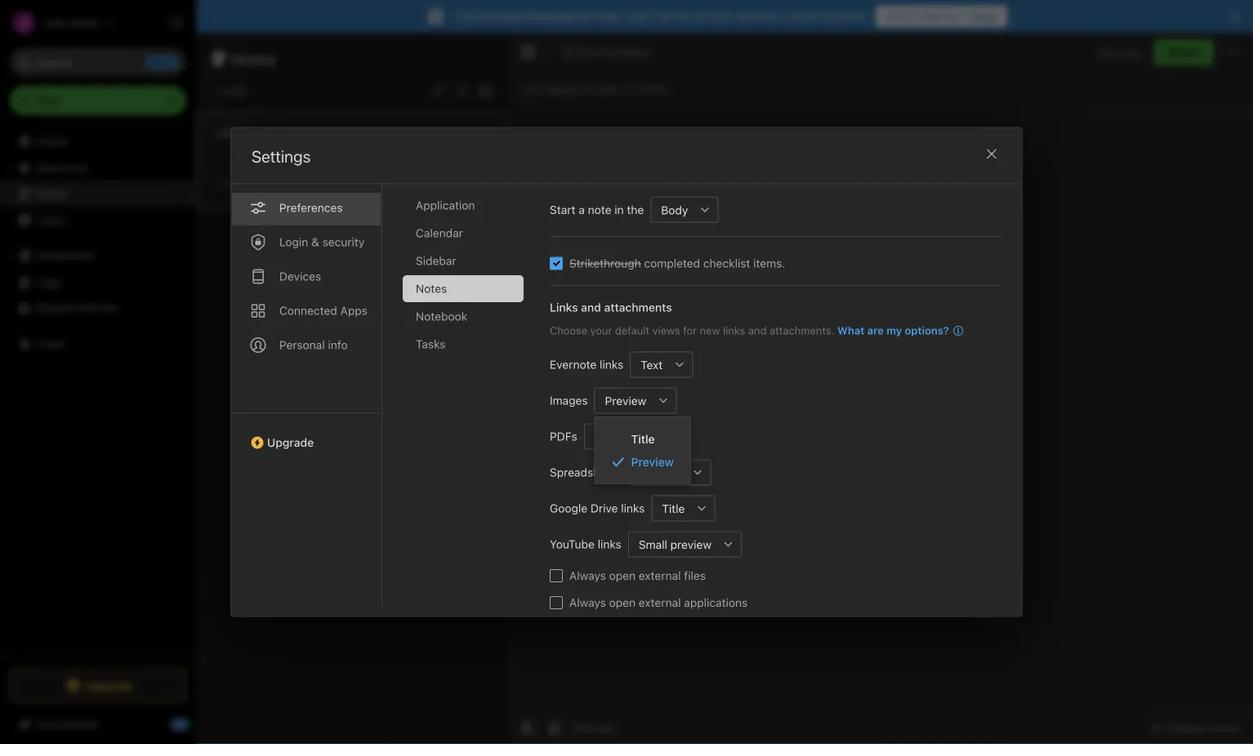 Task type: locate. For each thing, give the bounding box(es) containing it.
1 vertical spatial personal
[[279, 338, 325, 351]]

0 horizontal spatial title
[[631, 432, 655, 446]]

always right always open external applications option
[[570, 596, 606, 609]]

a right 'start' on the top of page
[[579, 203, 585, 216]]

devices
[[279, 269, 321, 283]]

calendar tab
[[403, 219, 524, 246]]

1 vertical spatial upgrade
[[84, 679, 133, 692]]

0 vertical spatial and
[[581, 300, 601, 314]]

text
[[641, 358, 663, 371]]

Start a new note in the body or title. field
[[651, 197, 719, 223]]

note left in
[[588, 203, 612, 216]]

1 horizontal spatial notes
[[231, 49, 276, 68]]

get
[[886, 9, 906, 23]]

0 horizontal spatial notebook
[[416, 309, 468, 323]]

0 vertical spatial note
[[224, 84, 248, 97]]

expand note image
[[519, 42, 539, 62]]

0 horizontal spatial for
[[577, 9, 592, 23]]

options?
[[905, 324, 949, 336]]

2 always from the top
[[570, 596, 606, 609]]

links down 'drive'
[[598, 537, 622, 551]]

1 vertical spatial always
[[570, 596, 606, 609]]

0 horizontal spatial and
[[581, 300, 601, 314]]

1 vertical spatial notes
[[36, 187, 67, 200]]

0 vertical spatial title
[[631, 432, 655, 446]]

0 horizontal spatial upgrade
[[84, 679, 133, 692]]

external for files
[[639, 569, 681, 582]]

1 horizontal spatial and
[[749, 324, 767, 336]]

1 horizontal spatial settings
[[252, 147, 311, 166]]

1 horizontal spatial your
[[710, 9, 734, 23]]

1 horizontal spatial upgrade
[[267, 436, 314, 449]]

application
[[416, 198, 475, 212]]

completed
[[644, 256, 700, 270]]

1 vertical spatial evernote
[[550, 358, 597, 371]]

0 horizontal spatial settings
[[206, 16, 248, 29]]

close image
[[982, 144, 1002, 164]]

tab list for application
[[231, 175, 382, 608]]

personal info
[[279, 338, 348, 351]]

notebook up 17,
[[602, 46, 651, 58]]

external
[[639, 569, 681, 582], [639, 596, 681, 609]]

a left few
[[217, 178, 223, 189]]

tree
[[0, 128, 196, 655]]

always
[[570, 569, 606, 582], [570, 596, 606, 609]]

1 horizontal spatial tab list
[[403, 192, 537, 608]]

0 vertical spatial external
[[639, 569, 681, 582]]

0 vertical spatial upgrade
[[267, 436, 314, 449]]

your down "links and attachments"
[[591, 324, 612, 336]]

0 vertical spatial settings
[[206, 16, 248, 29]]

open
[[609, 569, 636, 582], [609, 596, 636, 609]]

links and attachments
[[550, 300, 672, 314]]

note right 1
[[224, 84, 248, 97]]

trash
[[36, 337, 65, 351]]

0 vertical spatial notes
[[231, 49, 276, 68]]

evernote down choose
[[550, 358, 597, 371]]

notebook inside button
[[602, 46, 651, 58]]

external up always open external applications
[[639, 569, 681, 582]]

for
[[577, 9, 592, 23], [944, 9, 959, 23], [683, 324, 697, 336]]

application tab
[[403, 192, 524, 219]]

0 horizontal spatial tab list
[[231, 175, 382, 608]]

personal
[[527, 9, 574, 23], [279, 338, 325, 351]]

settings inside tooltip
[[206, 16, 248, 29]]

new button
[[10, 86, 186, 115]]

0 horizontal spatial upgrade button
[[10, 669, 186, 702]]

2 horizontal spatial notes
[[416, 282, 447, 295]]

1 horizontal spatial title
[[662, 502, 685, 515]]

only
[[1098, 46, 1121, 58]]

evernote right try
[[476, 9, 524, 23]]

title inside button
[[662, 502, 685, 515]]

1 vertical spatial and
[[749, 324, 767, 336]]

preview up 'choose default view option for pdfs' image
[[605, 394, 647, 407]]

Choose default view option for Google Drive links field
[[652, 495, 715, 521]]

your right all
[[710, 9, 734, 23]]

preview
[[605, 394, 647, 407], [631, 456, 674, 469]]

changes
[[1167, 722, 1209, 734]]

1 vertical spatial notebook
[[416, 309, 468, 323]]

0 vertical spatial preview
[[605, 394, 647, 407]]

settings up ago
[[252, 147, 311, 166]]

preview down title link
[[631, 456, 674, 469]]

sync
[[629, 9, 655, 23]]

title up small preview button
[[662, 502, 685, 515]]

my
[[887, 324, 902, 336]]

tab list
[[231, 175, 382, 608], [403, 192, 537, 608]]

and
[[581, 300, 601, 314], [749, 324, 767, 336]]

links
[[723, 324, 746, 336], [600, 358, 624, 371], [621, 501, 645, 515], [598, 537, 622, 551]]

0 vertical spatial always
[[570, 569, 606, 582]]

for left new on the right top
[[683, 324, 697, 336]]

and right links
[[581, 300, 601, 314]]

2 external from the top
[[639, 596, 681, 609]]

2 vertical spatial notes
[[416, 282, 447, 295]]

notes up 1 note
[[231, 49, 276, 68]]

0 vertical spatial your
[[710, 9, 734, 23]]

1 note
[[216, 84, 248, 97]]

0 horizontal spatial your
[[591, 324, 612, 336]]

personal down connected
[[279, 338, 325, 351]]

notebook tab
[[403, 303, 524, 330]]

notebook
[[602, 46, 651, 58], [416, 309, 468, 323]]

upgrade for left upgrade popup button
[[84, 679, 133, 692]]

0 vertical spatial evernote
[[476, 9, 524, 23]]

notebook down notes tab at the left top of the page
[[416, 309, 468, 323]]

open up always open external applications
[[609, 569, 636, 582]]

Always open external applications checkbox
[[550, 596, 563, 609]]

0 vertical spatial notebook
[[602, 46, 651, 58]]

notes down sidebar
[[416, 282, 447, 295]]

untitled
[[217, 126, 260, 140]]

and left attachments.
[[749, 324, 767, 336]]

notes down the shortcuts
[[36, 187, 67, 200]]

1 horizontal spatial upgrade button
[[231, 412, 382, 456]]

1 horizontal spatial notebook
[[602, 46, 651, 58]]

&
[[311, 235, 319, 248]]

shared with me
[[36, 301, 118, 315]]

for inside button
[[944, 9, 959, 23]]

always right always open external files option
[[570, 569, 606, 582]]

open for always open external applications
[[609, 596, 636, 609]]

2 open from the top
[[609, 596, 636, 609]]

all
[[696, 9, 707, 23]]

1 vertical spatial upgrade button
[[10, 669, 186, 702]]

1 vertical spatial tasks
[[416, 337, 446, 351]]

start
[[550, 203, 576, 216]]

0 vertical spatial personal
[[527, 9, 574, 23]]

drive
[[591, 501, 618, 515]]

tab list containing preferences
[[231, 175, 382, 608]]

last
[[521, 83, 543, 96]]

1 open from the top
[[609, 569, 636, 582]]

tags button
[[0, 269, 195, 295]]

2 horizontal spatial for
[[944, 9, 959, 23]]

1 horizontal spatial note
[[588, 203, 612, 216]]

choose default view option for pdfs image
[[584, 423, 687, 449]]

shortcuts button
[[0, 154, 195, 181]]

default
[[615, 324, 650, 336]]

attachments.
[[770, 324, 835, 336]]

1 vertical spatial open
[[609, 596, 636, 609]]

with
[[76, 301, 98, 315]]

tasks down notebook tab
[[416, 337, 446, 351]]

0 horizontal spatial a
[[217, 178, 223, 189]]

1 external from the top
[[639, 569, 681, 582]]

settings image
[[167, 13, 186, 33]]

saved
[[1211, 722, 1241, 734]]

youtube
[[550, 537, 595, 551]]

share
[[1169, 45, 1200, 59]]

first
[[578, 46, 599, 58]]

a
[[217, 178, 223, 189], [579, 203, 585, 216]]

tree containing home
[[0, 128, 196, 655]]

for left 7 at top right
[[944, 9, 959, 23]]

your
[[710, 9, 734, 23], [591, 324, 612, 336]]

shared with me link
[[0, 295, 195, 321]]

new
[[36, 94, 59, 107]]

personal inside tab list
[[279, 338, 325, 351]]

external down always open external files
[[639, 596, 681, 609]]

0 horizontal spatial personal
[[279, 338, 325, 351]]

views
[[653, 324, 680, 336]]

open down always open external files
[[609, 596, 636, 609]]

always open external applications
[[570, 596, 748, 609]]

tab list containing application
[[403, 192, 537, 608]]

notebooks
[[37, 249, 94, 262]]

None search field
[[21, 47, 175, 77]]

1 vertical spatial title
[[662, 502, 685, 515]]

new
[[700, 324, 720, 336]]

tasks
[[36, 213, 66, 227], [416, 337, 446, 351]]

note
[[224, 84, 248, 97], [588, 203, 612, 216]]

0 vertical spatial tasks
[[36, 213, 66, 227]]

Choose default view option for YouTube links field
[[628, 531, 742, 557]]

first notebook button
[[557, 41, 656, 64]]

preview inside dropdown list menu
[[631, 456, 674, 469]]

1 vertical spatial preview
[[631, 456, 674, 469]]

1 horizontal spatial evernote
[[550, 358, 597, 371]]

Always open external files checkbox
[[550, 569, 563, 582]]

notes tab
[[403, 275, 524, 302]]

1 always from the top
[[570, 569, 606, 582]]

youtube links
[[550, 537, 622, 551]]

0 horizontal spatial tasks
[[36, 213, 66, 227]]

for for free:
[[577, 9, 592, 23]]

settings
[[206, 16, 248, 29], [252, 147, 311, 166]]

settings right 'settings' icon
[[206, 16, 248, 29]]

0 vertical spatial open
[[609, 569, 636, 582]]

tasks up notebooks
[[36, 213, 66, 227]]

1 vertical spatial external
[[639, 596, 681, 609]]

1 horizontal spatial tasks
[[416, 337, 446, 351]]

personal up expand note icon
[[527, 9, 574, 23]]

1 horizontal spatial personal
[[527, 9, 574, 23]]

tasks inside 'tab'
[[416, 337, 446, 351]]

ago
[[284, 178, 301, 189]]

applications
[[684, 596, 748, 609]]

1 horizontal spatial for
[[683, 324, 697, 336]]

for left "free:"
[[577, 9, 592, 23]]

try
[[456, 9, 473, 23]]

Choose default view option for Images field
[[595, 387, 677, 414]]

text button
[[630, 351, 667, 378]]

title up preview link
[[631, 432, 655, 446]]

anytime.
[[823, 9, 868, 23]]

spreadsheets
[[550, 465, 623, 479]]

1 vertical spatial settings
[[252, 147, 311, 166]]

days
[[972, 9, 998, 23]]

0 vertical spatial a
[[217, 178, 223, 189]]

are
[[868, 324, 884, 336]]

2023
[[639, 83, 667, 96]]

1 vertical spatial a
[[579, 203, 585, 216]]

upgrade button
[[231, 412, 382, 456], [10, 669, 186, 702]]

Choose default view option for Spreadsheets field
[[629, 459, 712, 485]]



Task type: vqa. For each thing, say whether or not it's contained in the screenshot.
1st CHICKEN from the bottom
no



Task type: describe. For each thing, give the bounding box(es) containing it.
me
[[102, 301, 118, 315]]

settings tooltip
[[181, 7, 261, 39]]

few
[[226, 178, 242, 189]]

links left text button
[[600, 358, 624, 371]]

open for always open external files
[[609, 569, 636, 582]]

links right 'drive'
[[621, 501, 645, 515]]

0 horizontal spatial evernote
[[476, 9, 524, 23]]

Note Editor text field
[[507, 111, 1254, 711]]

in
[[615, 203, 624, 216]]

all
[[1151, 722, 1164, 734]]

body
[[661, 203, 688, 216]]

title inside dropdown list menu
[[631, 432, 655, 446]]

it
[[908, 9, 916, 23]]

preview link
[[595, 451, 690, 474]]

small
[[639, 538, 668, 551]]

1 vertical spatial note
[[588, 203, 612, 216]]

title link
[[595, 427, 690, 451]]

sidebar tab
[[403, 247, 524, 274]]

checklist
[[704, 256, 751, 270]]

notebook inside tab
[[416, 309, 468, 323]]

upgrade for upgrade popup button to the top
[[267, 436, 314, 449]]

cancel
[[784, 9, 820, 23]]

home
[[36, 134, 67, 148]]

images
[[550, 393, 588, 407]]

on
[[582, 83, 596, 96]]

Choose default view option for Evernote links field
[[630, 351, 693, 378]]

tasks tab
[[403, 331, 524, 358]]

all changes saved
[[1151, 722, 1241, 734]]

trash link
[[0, 331, 195, 357]]

devices.
[[737, 9, 781, 23]]

tab list for start a note in the
[[403, 192, 537, 608]]

tasks inside button
[[36, 213, 66, 227]]

google
[[550, 501, 588, 515]]

add a reminder image
[[517, 718, 537, 738]]

Choose default view option for PDFs field
[[584, 423, 687, 449]]

always for always open external applications
[[570, 596, 606, 609]]

edited
[[546, 83, 579, 96]]

tags
[[37, 275, 62, 289]]

0 horizontal spatial note
[[224, 84, 248, 97]]

info
[[328, 338, 348, 351]]

pdfs
[[550, 429, 578, 443]]

you
[[1124, 46, 1142, 58]]

small preview
[[639, 538, 712, 551]]

0 vertical spatial upgrade button
[[231, 412, 382, 456]]

free:
[[595, 9, 623, 23]]

last edited on nov 17, 2023
[[521, 83, 667, 96]]

links right new on the right top
[[723, 324, 746, 336]]

17,
[[623, 83, 636, 96]]

external for applications
[[639, 596, 681, 609]]

add tag image
[[545, 718, 565, 738]]

choose
[[550, 324, 588, 336]]

free
[[919, 9, 941, 23]]

across
[[658, 9, 693, 23]]

notes link
[[0, 181, 195, 207]]

body button
[[651, 197, 692, 223]]

preview
[[671, 538, 712, 551]]

expand notebooks image
[[4, 249, 17, 262]]

login & security
[[279, 235, 365, 248]]

for for 7
[[944, 9, 959, 23]]

the
[[627, 203, 644, 216]]

Select303 checkbox
[[550, 257, 563, 270]]

a few minutes ago
[[217, 178, 301, 189]]

1 horizontal spatial a
[[579, 203, 585, 216]]

start a note in the
[[550, 203, 644, 216]]

title button
[[652, 495, 689, 521]]

1 vertical spatial your
[[591, 324, 612, 336]]

calendar
[[416, 226, 463, 239]]

try evernote personal for free: sync across all your devices. cancel anytime.
[[456, 9, 868, 23]]

attachments
[[604, 300, 672, 314]]

only you
[[1098, 46, 1142, 58]]

what are my options?
[[838, 324, 949, 336]]

items.
[[754, 256, 786, 270]]

1
[[216, 84, 221, 97]]

share button
[[1155, 39, 1214, 65]]

google drive links
[[550, 501, 645, 515]]

connected apps
[[279, 304, 368, 317]]

tasks button
[[0, 207, 195, 233]]

preferences
[[279, 201, 343, 214]]

preview inside button
[[605, 394, 647, 407]]

security
[[323, 235, 365, 248]]

get it free for 7 days button
[[876, 6, 1008, 27]]

always open external files
[[570, 569, 706, 582]]

preview button
[[595, 387, 651, 414]]

sidebar
[[416, 254, 456, 267]]

strikethrough
[[570, 256, 641, 270]]

dropdown list menu
[[595, 427, 690, 474]]

what
[[838, 324, 865, 336]]

0 horizontal spatial notes
[[36, 187, 67, 200]]

notes inside tab
[[416, 282, 447, 295]]

shortcuts
[[37, 161, 88, 174]]

choose your default views for new links and attachments.
[[550, 324, 835, 336]]

get it free for 7 days
[[886, 9, 998, 23]]

always for always open external files
[[570, 569, 606, 582]]

files
[[684, 569, 706, 582]]

links
[[550, 300, 578, 314]]

7
[[962, 9, 969, 23]]

note window element
[[507, 33, 1254, 744]]

small preview button
[[628, 531, 716, 557]]

Search text field
[[21, 47, 175, 77]]

login
[[279, 235, 308, 248]]

shared
[[36, 301, 73, 315]]

evernote links
[[550, 358, 624, 371]]

minutes
[[245, 178, 281, 189]]



